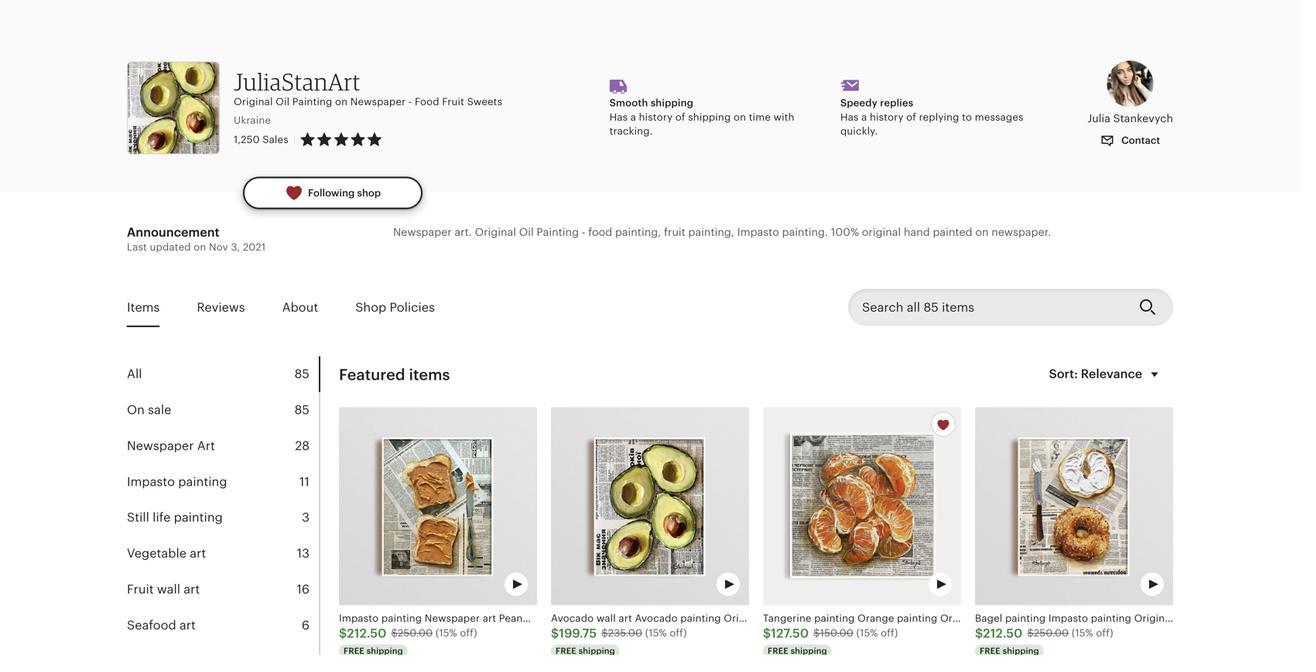 Task type: vqa. For each thing, say whether or not it's contained in the screenshot.
the topmost Unread
no



Task type: describe. For each thing, give the bounding box(es) containing it.
off) for tangerine painting orange painting original oil painting mandarin painting citrus painting newspaper art fruit painting image
[[881, 628, 898, 640]]

art for seafood art
[[180, 619, 196, 633]]

original inside juliastanart original oil painting on newspaper - food fruit sweets
[[234, 96, 273, 108]]

items link
[[127, 290, 160, 326]]

reviews
[[197, 301, 245, 315]]

ukraine
[[234, 115, 271, 126]]

85 for all
[[295, 367, 310, 381]]

food
[[415, 96, 439, 108]]

bagel painting impasto painting original acrylic paining newspaper art breakfast painting image
[[975, 408, 1173, 606]]

julia stankevych
[[1088, 112, 1173, 125]]

$ 127.50 $ 150.00 (15% off)
[[763, 627, 898, 641]]

juliastanart original oil painting on newspaper - food fruit sweets
[[234, 67, 502, 108]]

0 vertical spatial shipping
[[651, 97, 694, 109]]

250.00 for bagel painting impasto painting original acrylic paining newspaper art breakfast painting "image"
[[1034, 628, 1069, 640]]

newspaper art
[[127, 439, 215, 453]]

9 tab from the top
[[127, 644, 319, 656]]

time
[[749, 111, 771, 123]]

|
[[293, 134, 296, 146]]

on inside smooth shipping has a history of shipping on time with tracking.
[[734, 111, 746, 123]]

seafood
[[127, 619, 176, 633]]

seafood art
[[127, 619, 196, 633]]

shop
[[357, 187, 381, 199]]

shop policies
[[355, 301, 435, 315]]

vegetable art
[[127, 547, 206, 561]]

199.75
[[559, 627, 597, 641]]

0 vertical spatial painting
[[178, 475, 227, 489]]

tab containing seafood art
[[127, 608, 319, 644]]

newspaper for newspaper art
[[127, 439, 194, 453]]

art
[[197, 439, 215, 453]]

stankevych
[[1114, 112, 1173, 125]]

off) for bagel painting impasto painting original acrylic paining newspaper art breakfast painting "image"
[[1096, 628, 1114, 640]]

sort: relevance
[[1049, 367, 1143, 381]]

julia stankevych image
[[1107, 61, 1154, 107]]

shop
[[355, 301, 386, 315]]

235.00
[[608, 628, 643, 640]]

relevance
[[1081, 367, 1143, 381]]

art for vegetable art
[[190, 547, 206, 561]]

updated
[[150, 241, 191, 253]]

11
[[299, 475, 310, 489]]

shop policies link
[[355, 290, 435, 326]]

newspaper art. original oil painting - food painting, fruit painting, impasto painting. 100% original hand painted on newspaper.
[[393, 226, 1051, 238]]

tab containing vegetable art
[[127, 536, 319, 572]]

nov
[[209, 241, 228, 253]]

hand
[[904, 226, 930, 238]]

newspaper inside juliastanart original oil painting on newspaper - food fruit sweets
[[350, 96, 406, 108]]

tab containing newspaper art
[[127, 428, 319, 464]]

impasto painting
[[127, 475, 227, 489]]

about link
[[282, 290, 318, 326]]

smooth shipping has a history of shipping on time with tracking.
[[610, 97, 795, 137]]

100%
[[831, 226, 859, 238]]

julia stankevych link
[[1088, 61, 1173, 126]]

off) for avocado wall art avocado painting original oil painting food painting avocado gift newspaper art image
[[670, 628, 687, 640]]

vegetable
[[127, 547, 187, 561]]

tab containing impasto painting
[[127, 464, 319, 500]]

on sale
[[127, 403, 171, 417]]

3,
[[231, 241, 240, 253]]

1 vertical spatial original
[[475, 226, 516, 238]]

original
[[862, 226, 901, 238]]

contact
[[1119, 135, 1160, 146]]

sort: relevance button
[[1040, 357, 1173, 394]]

off) for impasto painting newspaper art peanut butter toast food painting breakfast painting image
[[460, 628, 477, 640]]

newspaper.
[[992, 226, 1051, 238]]

messages
[[975, 111, 1024, 123]]

1 vertical spatial art
[[184, 583, 200, 597]]

sort:
[[1049, 367, 1078, 381]]

reviews link
[[197, 290, 245, 326]]

items
[[409, 366, 450, 384]]

of for shipping
[[676, 111, 686, 123]]

sale
[[148, 403, 171, 417]]

$ 212.50 $ 250.00 (15% off) for bagel painting impasto painting original acrylic paining newspaper art breakfast painting "image"
[[975, 627, 1114, 641]]

painting.
[[782, 226, 828, 238]]

announcement last updated on nov 3, 2021
[[127, 226, 266, 253]]

following
[[308, 187, 355, 199]]

1 horizontal spatial painting
[[537, 226, 579, 238]]

tab containing still life painting
[[127, 500, 319, 536]]

contact button
[[1089, 126, 1172, 155]]

wall
[[157, 583, 180, 597]]

$ inside $ 127.50 $ 150.00 (15% off)
[[814, 628, 820, 640]]

fruit wall art
[[127, 583, 200, 597]]

3
[[302, 511, 310, 525]]

on
[[127, 403, 145, 417]]

to
[[962, 111, 972, 123]]

policies
[[390, 301, 435, 315]]

(15% for bagel painting impasto painting original acrylic paining newspaper art breakfast painting "image"
[[1072, 628, 1094, 640]]

(15% for tangerine painting orange painting original oil painting mandarin painting citrus painting newspaper art fruit painting image
[[857, 628, 878, 640]]

featured
[[339, 366, 405, 384]]

sections tab list
[[127, 357, 320, 656]]

$ 199.75 $ 235.00 (15% off)
[[551, 627, 687, 641]]

items
[[127, 301, 160, 315]]

a for speedy
[[862, 111, 867, 123]]



Task type: locate. For each thing, give the bounding box(es) containing it.
1 horizontal spatial $ 212.50 $ 250.00 (15% off)
[[975, 627, 1114, 641]]

off)
[[460, 628, 477, 640], [670, 628, 687, 640], [881, 628, 898, 640], [1096, 628, 1114, 640]]

0 vertical spatial newspaper
[[350, 96, 406, 108]]

- left 'food'
[[409, 96, 412, 108]]

2 of from the left
[[907, 111, 917, 123]]

3 (15% from the left
[[857, 628, 878, 640]]

$ inside $ 199.75 $ 235.00 (15% off)
[[602, 628, 608, 640]]

13
[[297, 547, 310, 561]]

(15% inside $ 199.75 $ 235.00 (15% off)
[[645, 628, 667, 640]]

1 off) from the left
[[460, 628, 477, 640]]

sweets
[[467, 96, 502, 108]]

of inside speedy replies has a history of replying to messages quickly.
[[907, 111, 917, 123]]

history for shipping
[[639, 111, 673, 123]]

history for replies
[[870, 111, 904, 123]]

tab down wall
[[127, 608, 319, 644]]

0 vertical spatial fruit
[[442, 96, 464, 108]]

off) inside $ 199.75 $ 235.00 (15% off)
[[670, 628, 687, 640]]

2 painting, from the left
[[689, 226, 735, 238]]

original up ukraine
[[234, 96, 273, 108]]

with
[[774, 111, 795, 123]]

oil right art.
[[519, 226, 534, 238]]

shipping left time
[[688, 111, 731, 123]]

212.50 for impasto painting newspaper art peanut butter toast food painting breakfast painting image
[[347, 627, 387, 641]]

2 vertical spatial newspaper
[[127, 439, 194, 453]]

art right vegetable
[[190, 547, 206, 561]]

tracking.
[[610, 125, 653, 137]]

tab down "reviews" link
[[127, 357, 319, 392]]

a inside smooth shipping has a history of shipping on time with tracking.
[[631, 111, 636, 123]]

off) inside $ 127.50 $ 150.00 (15% off)
[[881, 628, 898, 640]]

2 has from the left
[[841, 111, 859, 123]]

impasto inside tab
[[127, 475, 175, 489]]

6 tab from the top
[[127, 536, 319, 572]]

-
[[409, 96, 412, 108], [582, 226, 586, 238]]

$ 212.50 $ 250.00 (15% off) for impasto painting newspaper art peanut butter toast food painting breakfast painting image
[[339, 627, 477, 641]]

newspaper down sale
[[127, 439, 194, 453]]

tab down art
[[127, 464, 319, 500]]

fruit right 'food'
[[442, 96, 464, 108]]

(15% for impasto painting newspaper art peanut butter toast food painting breakfast painting image
[[436, 628, 457, 640]]

$ 212.50 $ 250.00 (15% off)
[[339, 627, 477, 641], [975, 627, 1114, 641]]

3 off) from the left
[[881, 628, 898, 640]]

tab up impasto painting
[[127, 428, 319, 464]]

1 85 from the top
[[295, 367, 310, 381]]

on
[[335, 96, 348, 108], [734, 111, 746, 123], [976, 226, 989, 238], [194, 241, 206, 253]]

painting
[[178, 475, 227, 489], [174, 511, 223, 525]]

1,250
[[234, 134, 260, 146]]

of inside smooth shipping has a history of shipping on time with tracking.
[[676, 111, 686, 123]]

art right wall
[[184, 583, 200, 597]]

2 250.00 from the left
[[1034, 628, 1069, 640]]

4 off) from the left
[[1096, 628, 1114, 640]]

on right painted
[[976, 226, 989, 238]]

1 horizontal spatial 212.50
[[983, 627, 1023, 641]]

0 horizontal spatial painting,
[[615, 226, 661, 238]]

0 vertical spatial oil
[[276, 96, 290, 108]]

0 horizontal spatial of
[[676, 111, 686, 123]]

a
[[631, 111, 636, 123], [862, 111, 867, 123]]

0 vertical spatial art
[[190, 547, 206, 561]]

- left the food
[[582, 226, 586, 238]]

(15%
[[436, 628, 457, 640], [645, 628, 667, 640], [857, 628, 878, 640], [1072, 628, 1094, 640]]

4 (15% from the left
[[1072, 628, 1094, 640]]

history up tracking.
[[639, 111, 673, 123]]

oil inside juliastanart original oil painting on newspaper - food fruit sweets
[[276, 96, 290, 108]]

1 vertical spatial painting
[[537, 226, 579, 238]]

2 history from the left
[[870, 111, 904, 123]]

0 horizontal spatial history
[[639, 111, 673, 123]]

still
[[127, 511, 149, 525]]

2 $ 212.50 $ 250.00 (15% off) from the left
[[975, 627, 1114, 641]]

announcement
[[127, 226, 220, 240]]

history
[[639, 111, 673, 123], [870, 111, 904, 123]]

has inside speedy replies has a history of replying to messages quickly.
[[841, 111, 859, 123]]

1 horizontal spatial a
[[862, 111, 867, 123]]

tab containing all
[[127, 357, 319, 392]]

85 for on sale
[[295, 403, 310, 417]]

0 horizontal spatial impasto
[[127, 475, 175, 489]]

painting inside juliastanart original oil painting on newspaper - food fruit sweets
[[292, 96, 332, 108]]

juliastanart
[[234, 67, 361, 96]]

on left time
[[734, 111, 746, 123]]

painting right life in the left bottom of the page
[[174, 511, 223, 525]]

2 (15% from the left
[[645, 628, 667, 640]]

a for smooth
[[631, 111, 636, 123]]

1 horizontal spatial of
[[907, 111, 917, 123]]

tab containing fruit wall art
[[127, 572, 319, 608]]

1 vertical spatial impasto
[[127, 475, 175, 489]]

1 horizontal spatial fruit
[[442, 96, 464, 108]]

(15% for avocado wall art avocado painting original oil painting food painting avocado gift newspaper art image
[[645, 628, 667, 640]]

3 tab from the top
[[127, 428, 319, 464]]

food
[[589, 226, 612, 238]]

1 of from the left
[[676, 111, 686, 123]]

oil
[[276, 96, 290, 108], [519, 226, 534, 238]]

150.00
[[820, 628, 854, 640]]

tangerine painting orange painting original oil painting mandarin painting citrus painting newspaper art fruit painting image
[[763, 408, 961, 606]]

1 tab from the top
[[127, 357, 319, 392]]

212.50
[[347, 627, 387, 641], [983, 627, 1023, 641]]

(15% inside $ 127.50 $ 150.00 (15% off)
[[857, 628, 878, 640]]

1 (15% from the left
[[436, 628, 457, 640]]

2021
[[243, 241, 266, 253]]

replying
[[919, 111, 960, 123]]

has down speedy
[[841, 111, 859, 123]]

0 vertical spatial 85
[[295, 367, 310, 381]]

28
[[295, 439, 310, 453]]

speedy replies has a history of replying to messages quickly.
[[841, 97, 1024, 137]]

0 horizontal spatial painting
[[292, 96, 332, 108]]

1 vertical spatial 85
[[295, 403, 310, 417]]

8 tab from the top
[[127, 608, 319, 644]]

$
[[339, 627, 347, 641], [551, 627, 559, 641], [763, 627, 771, 641], [975, 627, 983, 641], [391, 628, 398, 640], [602, 628, 608, 640], [814, 628, 820, 640], [1028, 628, 1034, 640]]

1 vertical spatial painting
[[174, 511, 223, 525]]

original right art.
[[475, 226, 516, 238]]

1 horizontal spatial -
[[582, 226, 586, 238]]

on inside announcement last updated on nov 3, 2021
[[194, 241, 206, 253]]

1 history from the left
[[639, 111, 673, 123]]

impasto
[[737, 226, 779, 238], [127, 475, 175, 489]]

1 vertical spatial fruit
[[127, 583, 154, 597]]

shipping right smooth
[[651, 97, 694, 109]]

Search all 85 items text field
[[848, 289, 1127, 326]]

impasto painting newspaper art peanut butter toast food painting breakfast painting image
[[339, 408, 537, 606]]

fruit
[[442, 96, 464, 108], [127, 583, 154, 597]]

life
[[153, 511, 171, 525]]

1 painting, from the left
[[615, 226, 661, 238]]

0 horizontal spatial 250.00
[[398, 628, 433, 640]]

history inside speedy replies has a history of replying to messages quickly.
[[870, 111, 904, 123]]

0 horizontal spatial fruit
[[127, 583, 154, 597]]

85 up 28
[[295, 403, 310, 417]]

0 vertical spatial painting
[[292, 96, 332, 108]]

on down juliastanart
[[335, 96, 348, 108]]

smooth
[[610, 97, 648, 109]]

1 horizontal spatial 250.00
[[1034, 628, 1069, 640]]

tab down seafood art
[[127, 644, 319, 656]]

art right seafood
[[180, 619, 196, 633]]

1 horizontal spatial original
[[475, 226, 516, 238]]

following shop
[[308, 187, 381, 199]]

still life painting
[[127, 511, 223, 525]]

has for has a history of replying to messages quickly.
[[841, 111, 859, 123]]

fruit
[[664, 226, 686, 238]]

of
[[676, 111, 686, 123], [907, 111, 917, 123]]

on inside juliastanart original oil painting on newspaper - food fruit sweets
[[335, 96, 348, 108]]

1 a from the left
[[631, 111, 636, 123]]

85 down about "link"
[[295, 367, 310, 381]]

2 off) from the left
[[670, 628, 687, 640]]

2 tab from the top
[[127, 392, 319, 428]]

2 85 from the top
[[295, 403, 310, 417]]

about
[[282, 301, 318, 315]]

1 horizontal spatial painting,
[[689, 226, 735, 238]]

a up quickly.
[[862, 111, 867, 123]]

6
[[302, 619, 310, 633]]

1 horizontal spatial impasto
[[737, 226, 779, 238]]

1 250.00 from the left
[[398, 628, 433, 640]]

last
[[127, 241, 147, 253]]

shipping
[[651, 97, 694, 109], [688, 111, 731, 123]]

1 horizontal spatial oil
[[519, 226, 534, 238]]

tab down the 'still life painting'
[[127, 536, 319, 572]]

16
[[297, 583, 310, 597]]

2 vertical spatial art
[[180, 619, 196, 633]]

painting, right fruit
[[689, 226, 735, 238]]

fruit inside sections tab list
[[127, 583, 154, 597]]

4 tab from the top
[[127, 464, 319, 500]]

speedy
[[841, 97, 878, 109]]

1 vertical spatial newspaper
[[393, 226, 452, 238]]

history inside smooth shipping has a history of shipping on time with tracking.
[[639, 111, 673, 123]]

0 vertical spatial -
[[409, 96, 412, 108]]

212.50 for bagel painting impasto painting original acrylic paining newspaper art breakfast painting "image"
[[983, 627, 1023, 641]]

0 horizontal spatial original
[[234, 96, 273, 108]]

0 vertical spatial impasto
[[737, 226, 779, 238]]

impasto left painting.
[[737, 226, 779, 238]]

0 horizontal spatial oil
[[276, 96, 290, 108]]

tab down impasto painting
[[127, 500, 319, 536]]

1 vertical spatial shipping
[[688, 111, 731, 123]]

2 a from the left
[[862, 111, 867, 123]]

painting left the food
[[537, 226, 579, 238]]

newspaper
[[350, 96, 406, 108], [393, 226, 452, 238], [127, 439, 194, 453]]

painting down art
[[178, 475, 227, 489]]

art.
[[455, 226, 472, 238]]

newspaper for newspaper art. original oil painting - food painting, fruit painting, impasto painting. 100% original hand painted on newspaper.
[[393, 226, 452, 238]]

5 tab from the top
[[127, 500, 319, 536]]

127.50
[[771, 627, 809, 641]]

original
[[234, 96, 273, 108], [475, 226, 516, 238]]

quickly.
[[841, 125, 878, 137]]

tab down vegetable art
[[127, 572, 319, 608]]

1 horizontal spatial history
[[870, 111, 904, 123]]

1 has from the left
[[610, 111, 628, 123]]

newspaper left 'food'
[[350, 96, 406, 108]]

7 tab from the top
[[127, 572, 319, 608]]

2 212.50 from the left
[[983, 627, 1023, 641]]

following shop button
[[243, 177, 423, 209]]

85
[[295, 367, 310, 381], [295, 403, 310, 417]]

tab containing on sale
[[127, 392, 319, 428]]

of for replying
[[907, 111, 917, 123]]

tab up art
[[127, 392, 319, 428]]

tab
[[127, 357, 319, 392], [127, 392, 319, 428], [127, 428, 319, 464], [127, 464, 319, 500], [127, 500, 319, 536], [127, 536, 319, 572], [127, 572, 319, 608], [127, 608, 319, 644], [127, 644, 319, 656]]

all
[[127, 367, 142, 381]]

featured items
[[339, 366, 450, 384]]

a inside speedy replies has a history of replying to messages quickly.
[[862, 111, 867, 123]]

0 horizontal spatial -
[[409, 96, 412, 108]]

fruit left wall
[[127, 583, 154, 597]]

painting down juliastanart
[[292, 96, 332, 108]]

0 horizontal spatial has
[[610, 111, 628, 123]]

250.00 for impasto painting newspaper art peanut butter toast food painting breakfast painting image
[[398, 628, 433, 640]]

impasto up life in the left bottom of the page
[[127, 475, 175, 489]]

art
[[190, 547, 206, 561], [184, 583, 200, 597], [180, 619, 196, 633]]

sales
[[263, 134, 289, 146]]

1 vertical spatial oil
[[519, 226, 534, 238]]

1 $ 212.50 $ 250.00 (15% off) from the left
[[339, 627, 477, 641]]

has inside smooth shipping has a history of shipping on time with tracking.
[[610, 111, 628, 123]]

on left nov
[[194, 241, 206, 253]]

1,250 sales |
[[234, 134, 296, 146]]

1 horizontal spatial has
[[841, 111, 859, 123]]

newspaper left art.
[[393, 226, 452, 238]]

oil down juliastanart
[[276, 96, 290, 108]]

painting, left fruit
[[615, 226, 661, 238]]

has
[[610, 111, 628, 123], [841, 111, 859, 123]]

has for has a history of shipping on time with tracking.
[[610, 111, 628, 123]]

0 vertical spatial original
[[234, 96, 273, 108]]

replies
[[880, 97, 914, 109]]

julia
[[1088, 112, 1111, 125]]

1 vertical spatial -
[[582, 226, 586, 238]]

painting,
[[615, 226, 661, 238], [689, 226, 735, 238]]

painted
[[933, 226, 973, 238]]

0 horizontal spatial a
[[631, 111, 636, 123]]

newspaper inside tab
[[127, 439, 194, 453]]

history down replies at the right top of the page
[[870, 111, 904, 123]]

a up tracking.
[[631, 111, 636, 123]]

0 horizontal spatial $ 212.50 $ 250.00 (15% off)
[[339, 627, 477, 641]]

0 horizontal spatial 212.50
[[347, 627, 387, 641]]

- inside juliastanart original oil painting on newspaper - food fruit sweets
[[409, 96, 412, 108]]

1 212.50 from the left
[[347, 627, 387, 641]]

has down smooth
[[610, 111, 628, 123]]

avocado wall art avocado painting original oil painting food painting avocado gift newspaper art image
[[551, 408, 749, 606]]

fruit inside juliastanart original oil painting on newspaper - food fruit sweets
[[442, 96, 464, 108]]



